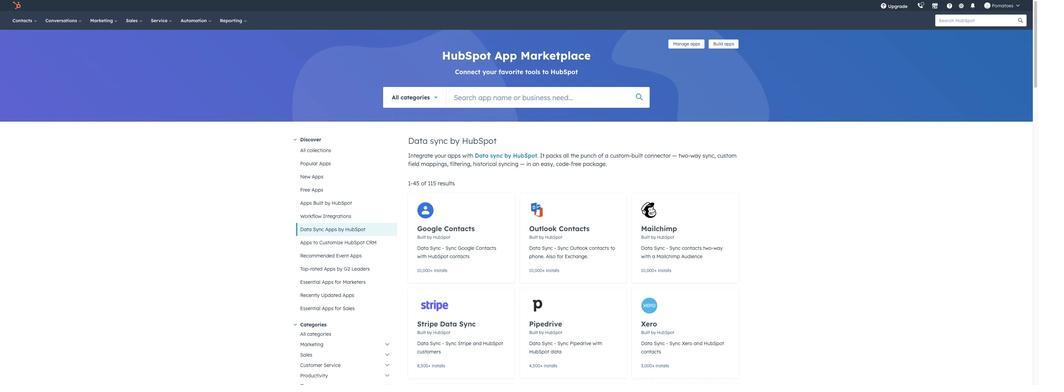 Task type: describe. For each thing, give the bounding box(es) containing it.
field
[[408, 161, 420, 168]]

by up the 'workflow integrations'
[[325, 200, 331, 207]]

data sync - sync google contacts with hubspot contacts
[[417, 246, 497, 260]]

upgrade
[[889, 3, 908, 9]]

contacts inside data sync - sync contacts two-way with a mailchimp audience
[[682, 246, 702, 252]]

3,000 + installs
[[642, 364, 670, 369]]

data inside stripе data sync built by hubspot
[[440, 320, 457, 329]]

pipedrive inside pipedrive built by hubspot
[[530, 320, 563, 329]]

all for categories
[[300, 332, 306, 338]]

Search app name or business need... search field
[[447, 87, 650, 108]]

0 horizontal spatial sync
[[430, 136, 448, 146]]

exchange.
[[565, 254, 589, 260]]

event
[[336, 253, 349, 259]]

apps down recommended event apps in the bottom of the page
[[324, 266, 336, 273]]

installs for stripе
[[432, 364, 445, 369]]

by inside google contacts built by hubspot
[[427, 235, 432, 240]]

manage
[[674, 41, 690, 47]]

built inside 'outlook contacts built by hubspot'
[[530, 235, 538, 240]]

- for stripе
[[443, 341, 445, 347]]

10,000 + installs for outlook
[[530, 268, 560, 274]]

data sync - sync stripe and hubspot customers
[[417, 341, 504, 356]]

for for marketers
[[335, 280, 342, 286]]

- for pipedrive
[[555, 341, 557, 347]]

3,000
[[642, 364, 652, 369]]

built inside pipedrive built by hubspot
[[530, 331, 538, 336]]

essential apps for sales
[[300, 306, 355, 312]]

+ for stripе
[[428, 364, 431, 369]]

installs for xero
[[656, 364, 670, 369]]

xero inside data sync - sync xero and hubspot contacts
[[682, 341, 693, 347]]

1 vertical spatial marketing link
[[296, 340, 397, 350]]

installs for outlook
[[546, 268, 560, 274]]

built inside the xero built by hubspot
[[642, 331, 650, 336]]

way inside . it packs all the punch of a custom-built connector — two-way sync, custom field mappings, filtering, historical syncing — in an easy, code-free package.
[[691, 152, 702, 159]]

free apps
[[300, 187, 323, 193]]

hubspot app marketplace
[[442, 49, 591, 63]]

productivity
[[300, 373, 328, 380]]

hubspot inside data sync - sync google contacts with hubspot contacts
[[428, 254, 449, 260]]

apps right new
[[312, 174, 324, 180]]

caret image
[[294, 324, 297, 326]]

new apps
[[300, 174, 324, 180]]

service link
[[147, 11, 177, 30]]

- for outlook
[[555, 246, 557, 252]]

free
[[571, 161, 582, 168]]

packs
[[547, 152, 562, 159]]

easy,
[[541, 161, 555, 168]]

g2
[[344, 266, 350, 273]]

crm
[[366, 240, 377, 246]]

sync,
[[703, 152, 716, 159]]

service inside service link
[[151, 18, 169, 23]]

with inside data sync - sync google contacts with hubspot contacts
[[417, 254, 427, 260]]

tyler black image
[[985, 2, 991, 9]]

contacts inside data sync - sync outlook contacts to phone. also for exchange.
[[590, 246, 610, 252]]

custom
[[718, 152, 737, 159]]

connect your favorite tools to hubspot
[[455, 68, 578, 76]]

10,000 for google contacts
[[417, 268, 431, 274]]

settings image
[[959, 3, 965, 9]]

collections
[[307, 148, 331, 154]]

an
[[533, 161, 540, 168]]

by left g2
[[337, 266, 343, 273]]

of inside . it packs all the punch of a custom-built connector — two-way sync, custom field mappings, filtering, historical syncing — in an easy, code-free package.
[[599, 152, 604, 159]]

+ for outlook
[[543, 268, 545, 274]]

installs for pipedrive
[[544, 364, 558, 369]]

google inside data sync - sync google contacts with hubspot contacts
[[458, 246, 475, 252]]

all categories link
[[296, 330, 397, 340]]

apps built by hubspot link
[[296, 197, 397, 210]]

custom-
[[610, 152, 632, 159]]

hubspot inside data sync - sync xero and hubspot contacts
[[704, 341, 725, 347]]

pipedrive built by hubspot
[[530, 320, 563, 336]]

hubspot link
[[8, 1, 26, 10]]

hubspot inside data sync - sync stripe and hubspot customers
[[483, 341, 504, 347]]

xero built by hubspot
[[642, 320, 675, 336]]

and for by
[[694, 341, 703, 347]]

contacts inside data sync - sync google contacts with hubspot contacts
[[450, 254, 470, 260]]

1 vertical spatial sales link
[[296, 350, 397, 361]]

a inside data sync - sync contacts two-way with a mailchimp audience
[[653, 254, 656, 260]]

build apps
[[714, 41, 735, 47]]

- for google
[[443, 246, 445, 252]]

in
[[527, 161, 531, 168]]

leaders
[[352, 266, 370, 273]]

manage apps link
[[669, 40, 705, 49]]

integrations
[[323, 214, 352, 220]]

essential apps for marketers
[[300, 280, 366, 286]]

discover
[[300, 137, 321, 143]]

contacts inside data sync - sync google contacts with hubspot contacts
[[476, 246, 497, 252]]

a inside . it packs all the punch of a custom-built connector — two-way sync, custom field mappings, filtering, historical syncing — in an easy, code-free package.
[[605, 152, 609, 159]]

rated
[[310, 266, 323, 273]]

pipedrive inside data sync - sync pipedrive with hubspot data
[[570, 341, 592, 347]]

with inside data sync - sync pipedrive with hubspot data
[[593, 341, 603, 347]]

stripе
[[417, 320, 438, 329]]

phone.
[[530, 254, 545, 260]]

0 horizontal spatial —
[[520, 161, 525, 168]]

data sync apps by hubspot
[[300, 227, 366, 233]]

data for data sync - sync contacts two-way with a mailchimp audience
[[642, 246, 653, 252]]

also
[[546, 254, 556, 260]]

1 vertical spatial categories
[[307, 332, 331, 338]]

help button
[[944, 0, 956, 11]]

historical
[[473, 161, 497, 168]]

recommended event apps link
[[296, 250, 397, 263]]

popular
[[300, 161, 318, 167]]

syncing
[[499, 161, 519, 168]]

all categories button
[[383, 87, 447, 108]]

top-
[[300, 266, 310, 273]]

pomatoes button
[[981, 0, 1025, 11]]

outlook inside 'outlook contacts built by hubspot'
[[530, 225, 557, 233]]

by inside 'outlook contacts built by hubspot'
[[539, 235, 544, 240]]

apps up recommended
[[300, 240, 312, 246]]

marketplaces image
[[933, 3, 939, 9]]

apps to customize hubspot crm link
[[296, 237, 397, 250]]

essential for essential apps for sales
[[300, 306, 321, 312]]

search button
[[1016, 15, 1027, 26]]

recommended event apps
[[300, 253, 362, 259]]

with inside data sync - sync contacts two-way with a mailchimp audience
[[642, 254, 651, 260]]

customer
[[300, 363, 323, 369]]

recently updated apps
[[300, 293, 354, 299]]

1-
[[408, 180, 413, 187]]

automation
[[181, 18, 208, 23]]

data for data sync - sync xero and hubspot contacts
[[642, 341, 653, 347]]

1 horizontal spatial sales
[[300, 353, 313, 359]]

hubspot inside mailchimp built by hubspot
[[657, 235, 675, 240]]

1 vertical spatial marketing
[[300, 342, 324, 348]]

caret image
[[294, 139, 297, 141]]

workflow integrations
[[300, 214, 352, 220]]

categories inside popup button
[[401, 94, 430, 101]]

categories
[[300, 322, 327, 329]]

marketers
[[343, 280, 366, 286]]

calling icon button
[[915, 1, 927, 10]]

two- inside data sync - sync contacts two-way with a mailchimp audience
[[704, 246, 714, 252]]

10,000 for outlook contacts
[[530, 268, 543, 274]]

for for sales
[[335, 306, 342, 312]]

workflow
[[300, 214, 322, 220]]

data sync - sync outlook contacts to phone. also for exchange.
[[530, 246, 616, 260]]

apps built by hubspot
[[300, 200, 352, 207]]

way inside data sync - sync contacts two-way with a mailchimp audience
[[714, 246, 723, 252]]

1 vertical spatial sync
[[491, 152, 503, 159]]

+ for xero
[[652, 364, 655, 369]]

build
[[714, 41, 724, 47]]

2 horizontal spatial sales
[[343, 306, 355, 312]]

1 horizontal spatial —
[[673, 152, 678, 159]]

by up the integrate your apps with data sync by hubspot
[[450, 136, 460, 146]]

10,000 + installs for google
[[417, 268, 448, 274]]

productivity link
[[296, 371, 397, 382]]

two- inside . it packs all the punch of a custom-built connector — two-way sync, custom field mappings, filtering, historical syncing — in an easy, code-free package.
[[679, 152, 691, 159]]

xero inside the xero built by hubspot
[[642, 320, 658, 329]]

built inside stripе data sync built by hubspot
[[417, 331, 426, 336]]

data for data sync - sync stripe and hubspot customers
[[417, 341, 429, 347]]

discover button
[[294, 136, 397, 144]]

apps down free on the left of page
[[300, 200, 312, 207]]

+ for mailchimp
[[655, 268, 657, 274]]

apps up essential apps for sales link
[[343, 293, 354, 299]]

the
[[571, 152, 579, 159]]

automation link
[[177, 11, 216, 30]]

customer service
[[300, 363, 341, 369]]

data
[[551, 349, 562, 356]]

by up apps to customize hubspot crm
[[339, 227, 344, 233]]

app
[[495, 49, 517, 63]]

package.
[[583, 161, 607, 168]]

0 horizontal spatial of
[[421, 180, 427, 187]]

1 horizontal spatial to
[[543, 68, 549, 76]]



Task type: locate. For each thing, give the bounding box(es) containing it.
sales link
[[122, 11, 147, 30], [296, 350, 397, 361]]

10,000 + installs down data sync - sync contacts two-way with a mailchimp audience
[[642, 268, 672, 274]]

service
[[151, 18, 169, 23], [324, 363, 341, 369]]

workflow integrations link
[[296, 210, 397, 223]]

all collections
[[300, 148, 331, 154]]

0 horizontal spatial apps
[[448, 152, 461, 159]]

apps right build
[[725, 41, 735, 47]]

10,000 + installs down data sync - sync google contacts with hubspot contacts
[[417, 268, 448, 274]]

installs down data sync - sync contacts two-way with a mailchimp audience
[[658, 268, 672, 274]]

a left custom-
[[605, 152, 609, 159]]

4,500 + installs
[[530, 364, 558, 369]]

popular apps link
[[296, 157, 397, 171]]

all inside all categories link
[[300, 332, 306, 338]]

0 horizontal spatial to
[[313, 240, 318, 246]]

for right also
[[557, 254, 564, 260]]

1 vertical spatial —
[[520, 161, 525, 168]]

by down stripе in the bottom left of the page
[[427, 331, 432, 336]]

0 horizontal spatial and
[[473, 341, 482, 347]]

1-45 of 115 results
[[408, 180, 455, 187]]

data for data sync apps by hubspot
[[300, 227, 312, 233]]

apps for manage apps
[[691, 41, 701, 47]]

for inside data sync - sync outlook contacts to phone. also for exchange.
[[557, 254, 564, 260]]

1 horizontal spatial google
[[458, 246, 475, 252]]

2 vertical spatial sales
[[300, 353, 313, 359]]

10,000 for mailchimp
[[642, 268, 655, 274]]

free apps link
[[296, 184, 397, 197]]

results
[[438, 180, 455, 187]]

by up data sync - sync xero and hubspot contacts
[[652, 331, 656, 336]]

0 vertical spatial sales
[[126, 18, 139, 23]]

.
[[538, 152, 539, 159]]

data inside data sync - sync outlook contacts to phone. also for exchange.
[[530, 246, 541, 252]]

0 horizontal spatial pipedrive
[[530, 320, 563, 329]]

search image
[[1019, 18, 1024, 23]]

0 vertical spatial marketing link
[[86, 11, 122, 30]]

installs down data
[[544, 364, 558, 369]]

menu containing pomatoes
[[876, 0, 1025, 11]]

1 horizontal spatial your
[[483, 68, 497, 76]]

by up data sync - sync google contacts with hubspot contacts
[[427, 235, 432, 240]]

1 horizontal spatial sales link
[[296, 350, 397, 361]]

0 horizontal spatial sales
[[126, 18, 139, 23]]

3 10,000 + installs from the left
[[642, 268, 672, 274]]

outlook up phone.
[[530, 225, 557, 233]]

by inside pipedrive built by hubspot
[[539, 331, 544, 336]]

1 vertical spatial all categories
[[300, 332, 331, 338]]

0 horizontal spatial google
[[417, 225, 442, 233]]

data up integrate
[[408, 136, 428, 146]]

all
[[564, 152, 569, 159]]

by
[[450, 136, 460, 146], [505, 152, 512, 159], [325, 200, 331, 207], [339, 227, 344, 233], [427, 235, 432, 240], [539, 235, 544, 240], [652, 235, 656, 240], [337, 266, 343, 273], [427, 331, 432, 336], [539, 331, 544, 336], [652, 331, 656, 336]]

punch
[[581, 152, 597, 159]]

upgrade image
[[881, 3, 887, 9]]

0 horizontal spatial marketing link
[[86, 11, 122, 30]]

categories
[[401, 94, 430, 101], [307, 332, 331, 338]]

1 vertical spatial for
[[335, 280, 342, 286]]

outlook up exchange.
[[570, 246, 588, 252]]

data up phone.
[[530, 246, 541, 252]]

service up productivity link
[[324, 363, 341, 369]]

apps right 'manage'
[[691, 41, 701, 47]]

data inside data sync - sync google contacts with hubspot contacts
[[417, 246, 429, 252]]

installs down also
[[546, 268, 560, 274]]

0 horizontal spatial marketing
[[90, 18, 114, 23]]

google inside google contacts built by hubspot
[[417, 225, 442, 233]]

1 vertical spatial pipedrive
[[570, 341, 592, 347]]

of right 45
[[421, 180, 427, 187]]

and inside data sync - sync xero and hubspot contacts
[[694, 341, 703, 347]]

10,000 + installs for mailchimp
[[642, 268, 672, 274]]

for
[[557, 254, 564, 260], [335, 280, 342, 286], [335, 306, 342, 312]]

apps up filtering,
[[448, 152, 461, 159]]

by up data sync - sync contacts two-way with a mailchimp audience
[[652, 235, 656, 240]]

free
[[300, 187, 310, 193]]

data down mailchimp built by hubspot
[[642, 246, 653, 252]]

settings link
[[958, 2, 966, 9]]

- inside data sync - sync google contacts with hubspot contacts
[[443, 246, 445, 252]]

hubspot inside stripе data sync built by hubspot
[[433, 331, 451, 336]]

all categories
[[392, 94, 430, 101], [300, 332, 331, 338]]

data for data sync - sync pipedrive with hubspot data
[[530, 341, 541, 347]]

tools
[[526, 68, 541, 76]]

outlook inside data sync - sync outlook contacts to phone. also for exchange.
[[570, 246, 588, 252]]

apps right event
[[350, 253, 362, 259]]

service left automation
[[151, 18, 169, 23]]

2 essential from the top
[[300, 306, 321, 312]]

apps up customize
[[326, 227, 337, 233]]

1 horizontal spatial and
[[694, 341, 703, 347]]

menu item
[[913, 0, 914, 11]]

1 horizontal spatial categories
[[401, 94, 430, 101]]

0 vertical spatial all
[[392, 94, 399, 101]]

data for data sync - sync google contacts with hubspot contacts
[[417, 246, 429, 252]]

- inside data sync - sync contacts two-way with a mailchimp audience
[[667, 246, 669, 252]]

integrate your apps with data sync by hubspot
[[408, 152, 538, 159]]

reporting link
[[216, 11, 251, 30]]

1 horizontal spatial pipedrive
[[570, 341, 592, 347]]

data right stripе in the bottom left of the page
[[440, 320, 457, 329]]

contacts inside 'outlook contacts built by hubspot'
[[559, 225, 590, 233]]

0 vertical spatial categories
[[401, 94, 430, 101]]

hubspot app marketplace link
[[442, 49, 591, 63]]

contacts inside google contacts built by hubspot
[[444, 225, 475, 233]]

connect
[[455, 68, 481, 76]]

0 vertical spatial —
[[673, 152, 678, 159]]

+ down customers
[[428, 364, 431, 369]]

google
[[417, 225, 442, 233], [458, 246, 475, 252]]

google contacts built by hubspot
[[417, 225, 475, 240]]

1 horizontal spatial marketing link
[[296, 340, 397, 350]]

0 vertical spatial for
[[557, 254, 564, 260]]

data up customers
[[417, 341, 429, 347]]

Search HubSpot search field
[[936, 15, 1021, 26]]

all
[[392, 94, 399, 101], [300, 148, 306, 154], [300, 332, 306, 338]]

- up data
[[555, 341, 557, 347]]

data down google contacts built by hubspot
[[417, 246, 429, 252]]

0 vertical spatial sync
[[430, 136, 448, 146]]

apps inside 'link'
[[725, 41, 735, 47]]

of up "package."
[[599, 152, 604, 159]]

- for mailchimp
[[667, 246, 669, 252]]

and
[[473, 341, 482, 347], [694, 341, 703, 347]]

build apps link
[[709, 40, 739, 49]]

1 horizontal spatial xero
[[682, 341, 693, 347]]

marketplace
[[521, 49, 591, 63]]

popular apps
[[300, 161, 331, 167]]

service inside the customer service link
[[324, 363, 341, 369]]

new apps link
[[296, 171, 397, 184]]

by inside stripе data sync built by hubspot
[[427, 331, 432, 336]]

2 vertical spatial all
[[300, 332, 306, 338]]

conversations link
[[41, 11, 86, 30]]

0 horizontal spatial sales link
[[122, 11, 147, 30]]

0 horizontal spatial two-
[[679, 152, 691, 159]]

mailchimp left audience at the right
[[657, 254, 681, 260]]

+ down data sync - sync google contacts with hubspot contacts
[[431, 268, 433, 274]]

1 vertical spatial way
[[714, 246, 723, 252]]

0 vertical spatial outlook
[[530, 225, 557, 233]]

by up syncing
[[505, 152, 512, 159]]

sync inside stripе data sync built by hubspot
[[459, 320, 476, 329]]

favorite
[[499, 68, 524, 76]]

contacts inside data sync - sync xero and hubspot contacts
[[642, 349, 661, 356]]

mailchimp up data sync - sync contacts two-way with a mailchimp audience
[[642, 225, 678, 233]]

1 10,000 + installs from the left
[[417, 268, 448, 274]]

recommended
[[300, 253, 335, 259]]

apps to customize hubspot crm
[[300, 240, 377, 246]]

0 vertical spatial marketing
[[90, 18, 114, 23]]

data sync - sync xero and hubspot contacts
[[642, 341, 725, 356]]

0 horizontal spatial outlook
[[530, 225, 557, 233]]

hubspot inside the xero built by hubspot
[[657, 331, 675, 336]]

apps for build apps
[[725, 41, 735, 47]]

by inside mailchimp built by hubspot
[[652, 235, 656, 240]]

data for data sync by hubspot
[[408, 136, 428, 146]]

3 10,000 from the left
[[642, 268, 655, 274]]

mailchimp inside data sync - sync contacts two-way with a mailchimp audience
[[657, 254, 681, 260]]

hubspot inside google contacts built by hubspot
[[433, 235, 451, 240]]

notifications image
[[970, 3, 977, 9]]

0 horizontal spatial your
[[435, 152, 447, 159]]

installs for google
[[434, 268, 448, 274]]

0 horizontal spatial way
[[691, 152, 702, 159]]

1 horizontal spatial two-
[[704, 246, 714, 252]]

customers
[[417, 349, 441, 356]]

1 horizontal spatial 10,000 + installs
[[530, 268, 560, 274]]

0 vertical spatial pipedrive
[[530, 320, 563, 329]]

all inside all categories popup button
[[392, 94, 399, 101]]

1 horizontal spatial a
[[653, 254, 656, 260]]

built inside mailchimp built by hubspot
[[642, 235, 650, 240]]

- inside data sync - sync xero and hubspot contacts
[[667, 341, 669, 347]]

installs for mailchimp
[[658, 268, 672, 274]]

essential apps for sales link
[[296, 303, 397, 316]]

—
[[673, 152, 678, 159], [520, 161, 525, 168]]

data down the xero built by hubspot
[[642, 341, 653, 347]]

0 vertical spatial your
[[483, 68, 497, 76]]

2 horizontal spatial to
[[611, 246, 616, 252]]

customize
[[320, 240, 343, 246]]

0 vertical spatial all categories
[[392, 94, 430, 101]]

apps down "collections"
[[319, 161, 331, 167]]

with
[[463, 152, 474, 159], [417, 254, 427, 260], [642, 254, 651, 260], [593, 341, 603, 347]]

8,500 + installs
[[417, 364, 445, 369]]

1 vertical spatial of
[[421, 180, 427, 187]]

a down mailchimp built by hubspot
[[653, 254, 656, 260]]

1 vertical spatial outlook
[[570, 246, 588, 252]]

0 vertical spatial service
[[151, 18, 169, 23]]

- down the xero built by hubspot
[[667, 341, 669, 347]]

hubspot inside data sync - sync pipedrive with hubspot data
[[530, 349, 550, 356]]

0 vertical spatial xero
[[642, 320, 658, 329]]

a
[[605, 152, 609, 159], [653, 254, 656, 260]]

sync up mappings,
[[430, 136, 448, 146]]

and for sync
[[473, 341, 482, 347]]

1 vertical spatial xero
[[682, 341, 693, 347]]

apps right free on the left of page
[[312, 187, 323, 193]]

2 horizontal spatial apps
[[725, 41, 735, 47]]

- for xero
[[667, 341, 669, 347]]

- down stripе data sync built by hubspot
[[443, 341, 445, 347]]

installs down data sync - sync google contacts with hubspot contacts
[[434, 268, 448, 274]]

integrate
[[408, 152, 433, 159]]

by up phone.
[[539, 235, 544, 240]]

recently
[[300, 293, 320, 299]]

data for data sync - sync outlook contacts to phone. also for exchange.
[[530, 246, 541, 252]]

by inside the xero built by hubspot
[[652, 331, 656, 336]]

1 vertical spatial google
[[458, 246, 475, 252]]

1 vertical spatial sales
[[343, 306, 355, 312]]

pomatoes
[[993, 3, 1014, 8]]

your for favorite
[[483, 68, 497, 76]]

built inside google contacts built by hubspot
[[417, 235, 426, 240]]

+ for google
[[431, 268, 433, 274]]

1 horizontal spatial service
[[324, 363, 341, 369]]

— left in
[[520, 161, 525, 168]]

your left favorite on the top of page
[[483, 68, 497, 76]]

0 vertical spatial two-
[[679, 152, 691, 159]]

data up historical
[[475, 152, 489, 159]]

for down top-rated apps by g2 leaders
[[335, 280, 342, 286]]

apps up recently updated apps
[[322, 280, 334, 286]]

all for discover
[[300, 148, 306, 154]]

2 horizontal spatial 10,000 + installs
[[642, 268, 672, 274]]

0 horizontal spatial categories
[[307, 332, 331, 338]]

sales left service link
[[126, 18, 139, 23]]

- inside data sync - sync pipedrive with hubspot data
[[555, 341, 557, 347]]

0 vertical spatial mailchimp
[[642, 225, 678, 233]]

- inside data sync - sync stripe and hubspot customers
[[443, 341, 445, 347]]

0 horizontal spatial all categories
[[300, 332, 331, 338]]

sales down the recently updated apps link
[[343, 306, 355, 312]]

1 vertical spatial all
[[300, 148, 306, 154]]

pipedrive
[[530, 320, 563, 329], [570, 341, 592, 347]]

1 horizontal spatial outlook
[[570, 246, 588, 252]]

top-rated apps by g2 leaders
[[300, 266, 370, 273]]

1 horizontal spatial 10,000
[[530, 268, 543, 274]]

hubspot inside pipedrive built by hubspot
[[545, 331, 563, 336]]

115
[[428, 180, 436, 187]]

two-
[[679, 152, 691, 159], [704, 246, 714, 252]]

0 vertical spatial a
[[605, 152, 609, 159]]

and inside data sync - sync stripe and hubspot customers
[[473, 341, 482, 347]]

data inside data sync - sync contacts two-way with a mailchimp audience
[[642, 246, 653, 252]]

filtering,
[[450, 161, 472, 168]]

2 10,000 + installs from the left
[[530, 268, 560, 274]]

1 vertical spatial a
[[653, 254, 656, 260]]

+ down phone.
[[543, 268, 545, 274]]

1 vertical spatial service
[[324, 363, 341, 369]]

- down mailchimp built by hubspot
[[667, 246, 669, 252]]

10,000 + installs down also
[[530, 268, 560, 274]]

+ down data sync - sync xero and hubspot contacts
[[652, 364, 655, 369]]

- up also
[[555, 246, 557, 252]]

0 vertical spatial google
[[417, 225, 442, 233]]

help image
[[947, 3, 953, 9]]

by up data sync - sync pipedrive with hubspot data in the bottom of the page
[[539, 331, 544, 336]]

0 vertical spatial way
[[691, 152, 702, 159]]

1 horizontal spatial all categories
[[392, 94, 430, 101]]

0 horizontal spatial 10,000 + installs
[[417, 268, 448, 274]]

data down pipedrive built by hubspot
[[530, 341, 541, 347]]

your up mappings,
[[435, 152, 447, 159]]

-
[[443, 246, 445, 252], [555, 246, 557, 252], [667, 246, 669, 252], [443, 341, 445, 347], [555, 341, 557, 347], [667, 341, 669, 347]]

hubspot image
[[13, 1, 21, 10]]

10,000
[[417, 268, 431, 274], [530, 268, 543, 274], [642, 268, 655, 274]]

2 vertical spatial for
[[335, 306, 342, 312]]

installs right 8,500
[[432, 364, 445, 369]]

1 horizontal spatial way
[[714, 246, 723, 252]]

- inside data sync - sync outlook contacts to phone. also for exchange.
[[555, 246, 557, 252]]

essential apps for marketers link
[[296, 276, 397, 289]]

calling icon image
[[918, 3, 924, 9]]

+ down data sync - sync contacts two-way with a mailchimp audience
[[655, 268, 657, 274]]

sales up the customer
[[300, 353, 313, 359]]

1 horizontal spatial marketing
[[300, 342, 324, 348]]

0 vertical spatial sales link
[[122, 11, 147, 30]]

1 vertical spatial mailchimp
[[657, 254, 681, 260]]

4,500
[[530, 364, 541, 369]]

data sync by hubspot
[[408, 136, 497, 146]]

your for apps
[[435, 152, 447, 159]]

1 vertical spatial your
[[435, 152, 447, 159]]

0 vertical spatial of
[[599, 152, 604, 159]]

essential up recently
[[300, 280, 321, 286]]

2 10,000 from the left
[[530, 268, 543, 274]]

0 horizontal spatial service
[[151, 18, 169, 23]]

outlook
[[530, 225, 557, 233], [570, 246, 588, 252]]

0 vertical spatial essential
[[300, 280, 321, 286]]

data inside data sync - sync xero and hubspot contacts
[[642, 341, 653, 347]]

1 essential from the top
[[300, 280, 321, 286]]

data inside data sync - sync stripe and hubspot customers
[[417, 341, 429, 347]]

categories button
[[294, 321, 397, 330]]

all inside the all collections link
[[300, 148, 306, 154]]

+ down data sync - sync pipedrive with hubspot data in the bottom of the page
[[541, 364, 543, 369]]

- down google contacts built by hubspot
[[443, 246, 445, 252]]

0 horizontal spatial 10,000
[[417, 268, 431, 274]]

0 horizontal spatial xero
[[642, 320, 658, 329]]

stripе data sync built by hubspot
[[417, 320, 476, 336]]

1 horizontal spatial apps
[[691, 41, 701, 47]]

installs right 3,000
[[656, 364, 670, 369]]

reporting
[[220, 18, 244, 23]]

data down workflow
[[300, 227, 312, 233]]

2 horizontal spatial 10,000
[[642, 268, 655, 274]]

1 horizontal spatial sync
[[491, 152, 503, 159]]

1 vertical spatial two-
[[704, 246, 714, 252]]

+
[[431, 268, 433, 274], [543, 268, 545, 274], [655, 268, 657, 274], [428, 364, 431, 369], [541, 364, 543, 369], [652, 364, 655, 369]]

apps down recently updated apps
[[322, 306, 334, 312]]

updated
[[321, 293, 341, 299]]

outlook contacts built by hubspot
[[530, 225, 590, 240]]

+ for pipedrive
[[541, 364, 543, 369]]

1 horizontal spatial of
[[599, 152, 604, 159]]

— right connector
[[673, 152, 678, 159]]

to inside data sync - sync outlook contacts to phone. also for exchange.
[[611, 246, 616, 252]]

mappings,
[[421, 161, 449, 168]]

sync
[[313, 227, 324, 233], [430, 246, 441, 252], [446, 246, 457, 252], [542, 246, 553, 252], [558, 246, 569, 252], [654, 246, 665, 252], [670, 246, 681, 252], [459, 320, 476, 329], [430, 341, 441, 347], [446, 341, 457, 347], [542, 341, 553, 347], [558, 341, 569, 347], [654, 341, 665, 347], [670, 341, 681, 347]]

hubspot inside 'outlook contacts built by hubspot'
[[545, 235, 563, 240]]

sync
[[430, 136, 448, 146], [491, 152, 503, 159]]

all categories inside popup button
[[392, 94, 430, 101]]

essential down recently
[[300, 306, 321, 312]]

1 vertical spatial essential
[[300, 306, 321, 312]]

for down updated on the bottom
[[335, 306, 342, 312]]

essential for essential apps for marketers
[[300, 280, 321, 286]]

menu
[[876, 0, 1025, 11]]

sync up historical
[[491, 152, 503, 159]]

data inside data sync - sync pipedrive with hubspot data
[[530, 341, 541, 347]]

0 horizontal spatial a
[[605, 152, 609, 159]]

1 10,000 from the left
[[417, 268, 431, 274]]



Task type: vqa. For each thing, say whether or not it's contained in the screenshot.
apps to customize hubspot crm
yes



